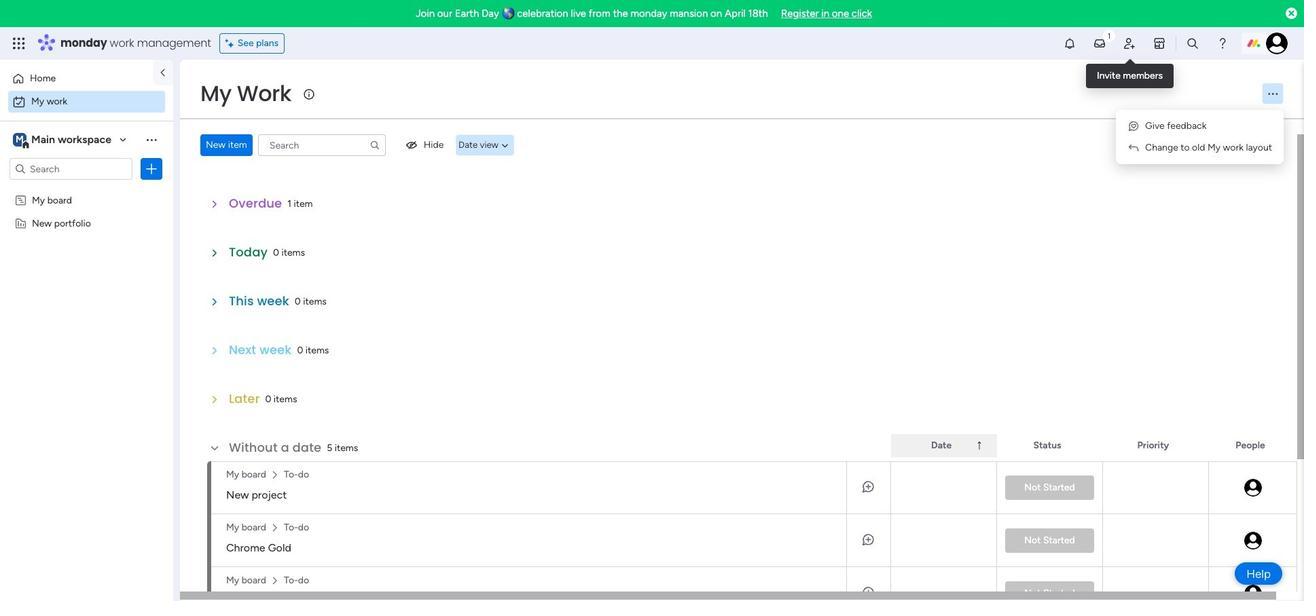 Task type: vqa. For each thing, say whether or not it's contained in the screenshot.
OPTION to the top
yes



Task type: describe. For each thing, give the bounding box(es) containing it.
update feed image
[[1093, 37, 1106, 50]]

1 menu item from the top
[[1121, 115, 1278, 137]]

workspace selection element
[[13, 132, 113, 149]]

change to old my work layout image
[[1128, 142, 1140, 154]]

select product image
[[12, 37, 26, 50]]

1 image
[[1103, 28, 1115, 43]]

2 vertical spatial option
[[0, 188, 173, 191]]

search everything image
[[1186, 37, 1200, 50]]

Filter dashboard by text search field
[[258, 134, 386, 156]]

notifications image
[[1063, 37, 1077, 50]]

1 vertical spatial option
[[8, 91, 165, 113]]

workspace options image
[[145, 133, 158, 147]]

see plans image
[[225, 36, 238, 51]]

invite members image
[[1123, 37, 1136, 50]]

menu menu
[[1121, 115, 1278, 159]]

search image
[[369, 140, 380, 151]]

0 vertical spatial options image
[[145, 162, 158, 176]]

help image
[[1216, 37, 1229, 50]]

jacob simon image
[[1266, 33, 1288, 54]]



Task type: locate. For each thing, give the bounding box(es) containing it.
0 horizontal spatial options image
[[145, 162, 158, 176]]

menu item
[[1121, 115, 1278, 137], [1121, 137, 1278, 159]]

give feedback image
[[1128, 120, 1140, 132]]

options image
[[145, 162, 158, 176], [189, 563, 200, 602]]

1 horizontal spatial options image
[[189, 563, 200, 602]]

menu image
[[1266, 87, 1279, 100]]

monday marketplace image
[[1153, 37, 1166, 50]]

sort image
[[974, 441, 985, 452]]

option
[[8, 68, 145, 90], [8, 91, 165, 113], [0, 188, 173, 191]]

list box
[[0, 186, 173, 418]]

2 menu item from the top
[[1121, 137, 1278, 159]]

Search in workspace field
[[29, 161, 113, 177]]

column header
[[891, 435, 997, 458]]

1 vertical spatial options image
[[189, 563, 200, 602]]

workspace image
[[13, 132, 26, 147]]

None search field
[[258, 134, 386, 156]]

0 vertical spatial option
[[8, 68, 145, 90]]



